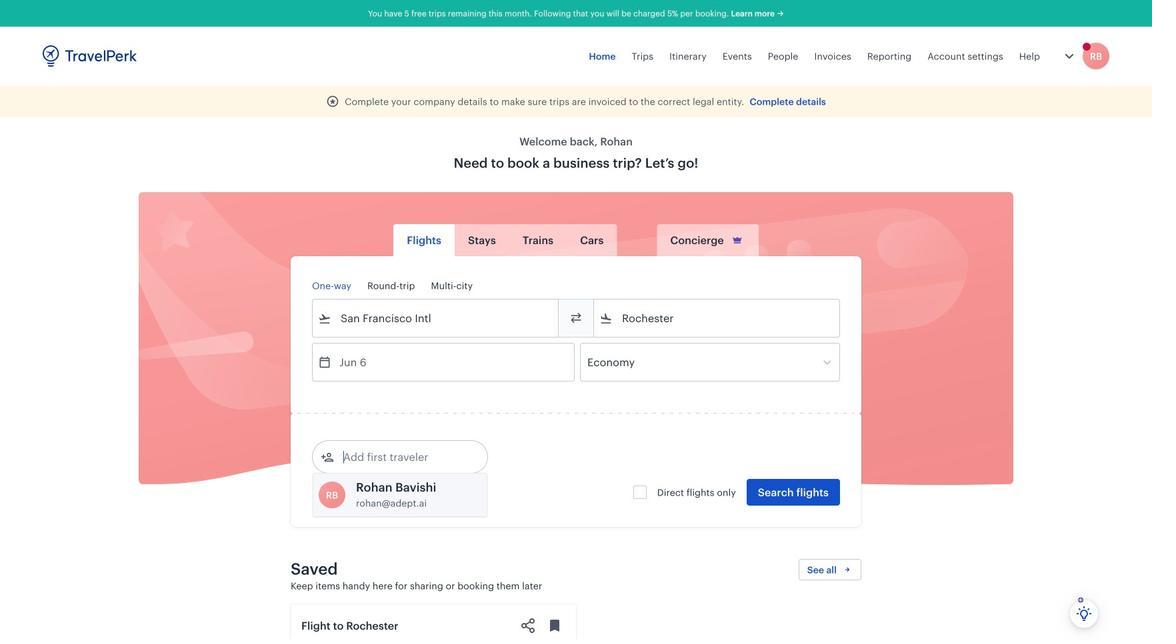 Task type: vqa. For each thing, say whether or not it's contained in the screenshot.
the To SEARCH BOX
yes



Task type: describe. For each thing, give the bounding box(es) containing it.
To search field
[[613, 308, 823, 329]]



Task type: locate. For each thing, give the bounding box(es) containing it.
From search field
[[332, 308, 541, 329]]

Add first traveler search field
[[334, 446, 473, 468]]



